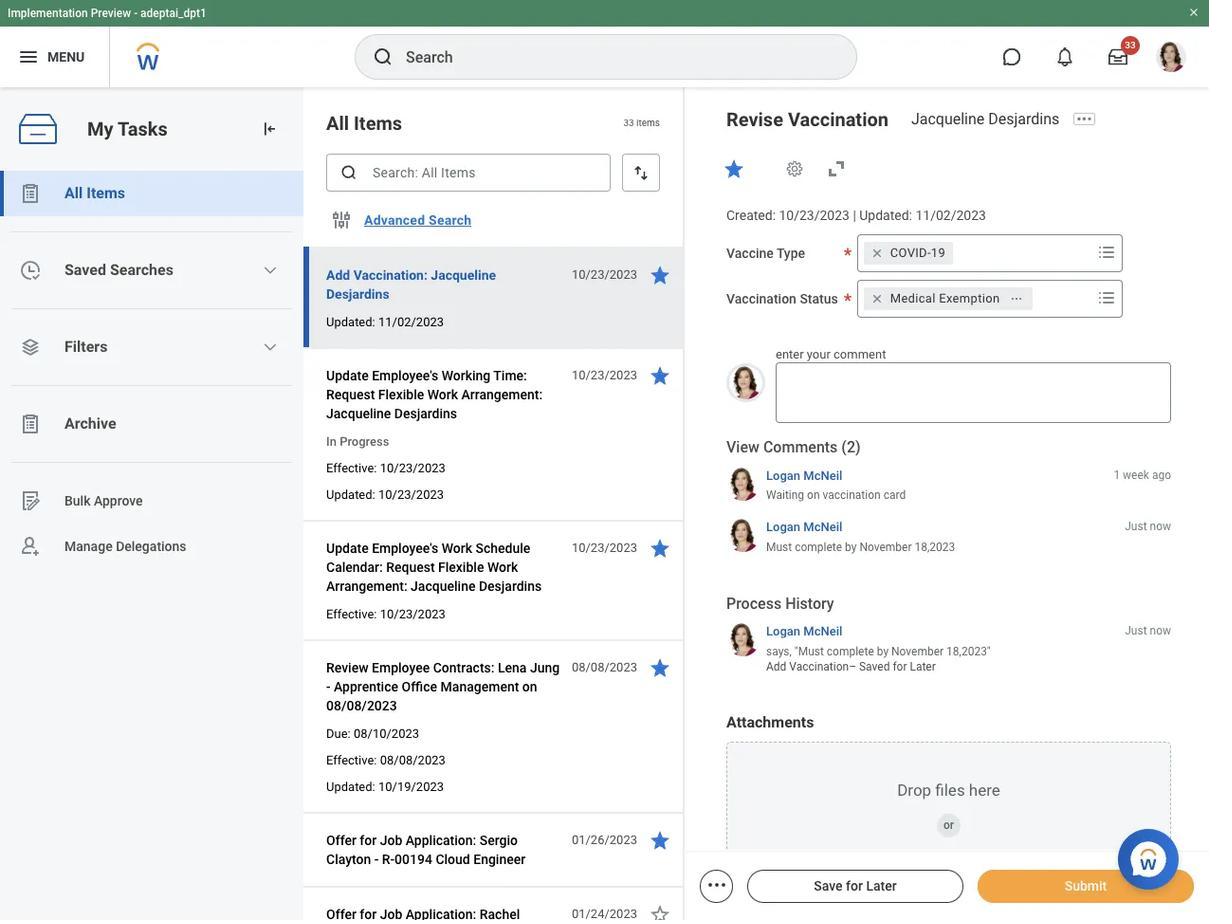 Task type: vqa. For each thing, say whether or not it's contained in the screenshot.
Just
yes



Task type: locate. For each thing, give the bounding box(es) containing it.
employee's for flexible
[[372, 368, 439, 383]]

job
[[380, 833, 403, 848]]

later right –
[[910, 660, 936, 673]]

0 horizontal spatial -
[[134, 7, 138, 20]]

0 vertical spatial request
[[326, 387, 375, 402]]

33 items
[[624, 118, 660, 128]]

r-
[[382, 852, 395, 867]]

update inside update employee's work schedule calendar: request flexible work arrangement: jacqueline desjardins
[[326, 541, 369, 556]]

user plus image
[[19, 535, 42, 558]]

0 vertical spatial just now
[[1126, 520, 1172, 533]]

just now for must complete by november 18,2023
[[1126, 520, 1172, 533]]

logan mcneil button up "must
[[767, 624, 843, 640]]

1 logan from the top
[[767, 468, 801, 483]]

0 horizontal spatial add
[[326, 268, 350, 283]]

add inside add vaccination: jacqueline desjardins
[[326, 268, 350, 283]]

0 horizontal spatial saved
[[65, 261, 106, 279]]

items down "my"
[[87, 184, 125, 202]]

2 just now from the top
[[1126, 625, 1172, 638]]

1 vertical spatial logan mcneil button
[[767, 519, 843, 536]]

sort image
[[632, 163, 651, 182]]

updated: down vaccination:
[[326, 315, 376, 329]]

jung
[[530, 660, 560, 676]]

0 vertical spatial complete
[[795, 541, 843, 554]]

work left schedule
[[442, 541, 473, 556]]

1 vertical spatial november
[[892, 645, 944, 658]]

mcneil up "must
[[804, 625, 843, 639]]

0 horizontal spatial 33
[[624, 118, 634, 128]]

1 now from the top
[[1151, 520, 1172, 533]]

for
[[893, 660, 908, 673], [360, 833, 377, 848], [846, 879, 863, 894]]

vaccination up fullscreen image
[[788, 108, 889, 131]]

comments
[[764, 439, 838, 457]]

2 vertical spatial logan mcneil
[[767, 625, 843, 639]]

1 vertical spatial -
[[326, 679, 331, 695]]

now for says, "must complete by november 18,2023"
[[1151, 625, 1172, 638]]

1 vertical spatial employee's
[[372, 541, 439, 556]]

2 employee's from the top
[[372, 541, 439, 556]]

star image
[[723, 158, 746, 180], [649, 264, 672, 287], [649, 537, 672, 560], [649, 657, 672, 679], [649, 829, 672, 852], [649, 903, 672, 920]]

for right –
[[893, 660, 908, 673]]

2 vertical spatial 08/08/2023
[[380, 753, 446, 768]]

process history region
[[727, 594, 1172, 681]]

1 horizontal spatial arrangement:
[[462, 387, 543, 402]]

1 employee's from the top
[[372, 368, 439, 383]]

effective: down due:
[[326, 753, 377, 768]]

employee
[[372, 660, 430, 676]]

1 vertical spatial arrangement:
[[326, 579, 408, 594]]

clayton
[[326, 852, 371, 867]]

exemption
[[940, 291, 1001, 305]]

comment
[[834, 347, 887, 361]]

updated: 10/23/2023
[[326, 488, 444, 502]]

complete
[[795, 541, 843, 554], [827, 645, 875, 658]]

-
[[134, 7, 138, 20], [326, 679, 331, 695]]

1 effective: from the top
[[326, 461, 377, 475]]

add vaccination: jacqueline desjardins button
[[326, 264, 562, 306]]

- down the review
[[326, 679, 331, 695]]

2 horizontal spatial for
[[893, 660, 908, 673]]

desjardins down working
[[395, 406, 457, 421]]

related actions image
[[1011, 292, 1024, 305]]

0 vertical spatial for
[[893, 660, 908, 673]]

tasks
[[118, 117, 168, 140]]

clipboard image
[[19, 182, 42, 205]]

1 horizontal spatial all items
[[326, 112, 402, 135]]

1 vertical spatial 11/02/2023
[[379, 315, 444, 329]]

mcneil up waiting on vaccination card
[[804, 468, 843, 483]]

submit
[[1065, 879, 1108, 894]]

1 vertical spatial work
[[442, 541, 473, 556]]

0 vertical spatial on
[[808, 489, 820, 502]]

3 effective: from the top
[[326, 753, 377, 768]]

0 horizontal spatial flexible
[[378, 387, 424, 402]]

all right clipboard image
[[65, 184, 83, 202]]

update down the updated: 11/02/2023
[[326, 368, 369, 383]]

for for save for later
[[846, 879, 863, 894]]

0 vertical spatial logan mcneil button
[[767, 467, 843, 484]]

manage delegations
[[65, 539, 187, 554]]

desjardins inside update employee's working time: request flexible work arrangement: jacqueline desjardins
[[395, 406, 457, 421]]

effective: 10/23/2023
[[326, 461, 446, 475], [326, 607, 446, 622]]

items inside 'button'
[[87, 184, 125, 202]]

1 vertical spatial effective:
[[326, 607, 377, 622]]

0 vertical spatial vaccination
[[788, 108, 889, 131]]

november left 18,2023"
[[892, 645, 944, 658]]

08/10/2023
[[354, 727, 419, 741]]

effective: 10/23/2023 up 'updated: 10/23/2023'
[[326, 461, 446, 475]]

1 vertical spatial for
[[360, 833, 377, 848]]

0 vertical spatial now
[[1151, 520, 1172, 533]]

3 mcneil from the top
[[804, 625, 843, 639]]

desjardins down notifications large icon
[[989, 110, 1060, 128]]

1 vertical spatial logan
[[767, 520, 801, 534]]

19
[[932, 246, 946, 260]]

1 mcneil from the top
[[804, 468, 843, 483]]

1 horizontal spatial on
[[808, 489, 820, 502]]

2 vertical spatial logan mcneil button
[[767, 624, 843, 640]]

0 horizontal spatial by
[[846, 541, 857, 554]]

jacqueline inside update employee's working time: request flexible work arrangement: jacqueline desjardins
[[326, 406, 391, 421]]

working
[[442, 368, 491, 383]]

november left 18,2023
[[860, 541, 912, 554]]

0 horizontal spatial items
[[87, 184, 125, 202]]

0 vertical spatial 11/02/2023
[[916, 208, 987, 223]]

08/08/2023 down apprentice
[[326, 698, 397, 714]]

1 vertical spatial on
[[523, 679, 538, 695]]

11/02/2023 up 19
[[916, 208, 987, 223]]

arrangement: down calendar:
[[326, 579, 408, 594]]

0 vertical spatial 33
[[1126, 40, 1137, 50]]

request
[[326, 387, 375, 402], [386, 560, 435, 575]]

effective: 10/23/2023 up "employee"
[[326, 607, 446, 622]]

1 vertical spatial request
[[386, 560, 435, 575]]

add left vaccination:
[[326, 268, 350, 283]]

update up calendar:
[[326, 541, 369, 556]]

1 just now from the top
[[1126, 520, 1172, 533]]

request inside update employee's working time: request flexible work arrangement: jacqueline desjardins
[[326, 387, 375, 402]]

flexible up the progress
[[378, 387, 424, 402]]

employee's down the updated: 11/02/2023
[[372, 368, 439, 383]]

1 vertical spatial now
[[1151, 625, 1172, 638]]

logan up says,
[[767, 625, 801, 639]]

in progress
[[326, 435, 389, 449]]

0 vertical spatial mcneil
[[804, 468, 843, 483]]

1 vertical spatial logan mcneil
[[767, 520, 843, 534]]

all items
[[326, 112, 402, 135], [65, 184, 125, 202]]

medical exemption, press delete to clear value. option
[[864, 287, 1034, 310]]

review employee contracts: lena jung - apprentice office management on 08/08/2023
[[326, 660, 560, 714]]

2 logan from the top
[[767, 520, 801, 534]]

work down working
[[428, 387, 458, 402]]

0 vertical spatial later
[[910, 660, 936, 673]]

mcneil inside process history region
[[804, 625, 843, 639]]

logan mcneil button for complete
[[767, 519, 843, 536]]

1 vertical spatial 08/08/2023
[[326, 698, 397, 714]]

0 horizontal spatial all items
[[65, 184, 125, 202]]

0 vertical spatial all items
[[326, 112, 402, 135]]

0 vertical spatial effective: 10/23/2023
[[326, 461, 446, 475]]

2 vertical spatial mcneil
[[804, 625, 843, 639]]

1 horizontal spatial for
[[846, 879, 863, 894]]

save for later
[[814, 879, 897, 894]]

saved searches
[[65, 261, 174, 279]]

1 vertical spatial saved
[[860, 660, 890, 673]]

items
[[354, 112, 402, 135], [87, 184, 125, 202]]

- inside menu banner
[[134, 7, 138, 20]]

2 mcneil from the top
[[804, 520, 843, 534]]

0 horizontal spatial arrangement:
[[326, 579, 408, 594]]

18,2023
[[915, 541, 956, 554]]

type
[[777, 246, 806, 261]]

by right "must
[[877, 645, 889, 658]]

0 vertical spatial arrangement:
[[462, 387, 543, 402]]

1 vertical spatial all items
[[65, 184, 125, 202]]

work down schedule
[[488, 560, 518, 575]]

1 horizontal spatial -
[[326, 679, 331, 695]]

2 vertical spatial vaccination
[[790, 660, 849, 673]]

for up ‎-
[[360, 833, 377, 848]]

33 button
[[1098, 36, 1141, 78]]

bulk
[[65, 493, 91, 508]]

logan mcneil button inside process history region
[[767, 624, 843, 640]]

1 logan mcneil from the top
[[767, 468, 843, 483]]

later right save
[[867, 879, 897, 894]]

desjardins inside add vaccination: jacqueline desjardins
[[326, 287, 390, 302]]

0 vertical spatial work
[[428, 387, 458, 402]]

- right preview
[[134, 7, 138, 20]]

0 horizontal spatial on
[[523, 679, 538, 695]]

saved right –
[[860, 660, 890, 673]]

0 horizontal spatial all
[[65, 184, 83, 202]]

november inside says, "must complete by november 18,2023" add vaccination – saved for later
[[892, 645, 944, 658]]

effective: down calendar:
[[326, 607, 377, 622]]

desjardins down vaccination:
[[326, 287, 390, 302]]

later inside says, "must complete by november 18,2023" add vaccination – saved for later
[[910, 660, 936, 673]]

1 just from the top
[[1126, 520, 1148, 533]]

0 vertical spatial items
[[354, 112, 402, 135]]

2 just from the top
[[1126, 625, 1148, 638]]

10/23/2023
[[779, 208, 850, 223], [572, 268, 638, 282], [572, 368, 638, 382], [380, 461, 446, 475], [379, 488, 444, 502], [572, 541, 638, 555], [380, 607, 446, 622]]

1 vertical spatial 33
[[624, 118, 634, 128]]

all items inside the item list element
[[326, 112, 402, 135]]

application:
[[406, 833, 477, 848]]

star image for due: 08/10/2023
[[649, 657, 672, 679]]

logan for waiting
[[767, 468, 801, 483]]

on down jung
[[523, 679, 538, 695]]

0 horizontal spatial 11/02/2023
[[379, 315, 444, 329]]

1 vertical spatial just
[[1126, 625, 1148, 638]]

0 vertical spatial effective:
[[326, 461, 377, 475]]

33 inside the '33' button
[[1126, 40, 1137, 50]]

2 logan mcneil button from the top
[[767, 519, 843, 536]]

medical
[[891, 291, 936, 305]]

effective: 08/08/2023
[[326, 753, 446, 768]]

arrangement:
[[462, 387, 543, 402], [326, 579, 408, 594]]

logan mcneil button for on
[[767, 467, 843, 484]]

preview
[[91, 7, 131, 20]]

33 inside the item list element
[[624, 118, 634, 128]]

request right calendar:
[[386, 560, 435, 575]]

effective:
[[326, 461, 377, 475], [326, 607, 377, 622], [326, 753, 377, 768]]

sergio
[[480, 833, 518, 848]]

my tasks
[[87, 117, 168, 140]]

logan mcneil inside process history region
[[767, 625, 843, 639]]

logan up must
[[767, 520, 801, 534]]

logan mcneil button up waiting
[[767, 467, 843, 484]]

0 vertical spatial flexible
[[378, 387, 424, 402]]

0 vertical spatial logan
[[767, 468, 801, 483]]

1 vertical spatial items
[[87, 184, 125, 202]]

1 vertical spatial flexible
[[438, 560, 484, 575]]

flexible down schedule
[[438, 560, 484, 575]]

prompts image
[[1096, 286, 1118, 309]]

complete up –
[[827, 645, 875, 658]]

0 vertical spatial -
[[134, 7, 138, 20]]

jacqueline inside add vaccination: jacqueline desjardins
[[431, 268, 496, 283]]

update employee's working time: request flexible work arrangement: jacqueline desjardins
[[326, 368, 543, 421]]

effective: down in progress
[[326, 461, 377, 475]]

1 horizontal spatial 11/02/2023
[[916, 208, 987, 223]]

0 vertical spatial 08/08/2023
[[572, 660, 638, 675]]

all up search icon
[[326, 112, 349, 135]]

in
[[326, 435, 337, 449]]

just
[[1126, 520, 1148, 533], [1126, 625, 1148, 638]]

implementation
[[8, 7, 88, 20]]

offer
[[326, 833, 357, 848]]

gear image
[[786, 159, 805, 178]]

0 vertical spatial all
[[326, 112, 349, 135]]

3 logan mcneil from the top
[[767, 625, 843, 639]]

list
[[0, 171, 304, 569]]

2 now from the top
[[1151, 625, 1172, 638]]

updated: down the effective: 08/08/2023
[[326, 780, 376, 794]]

november
[[860, 541, 912, 554], [892, 645, 944, 658]]

says,
[[767, 645, 792, 658]]

2 vertical spatial effective:
[[326, 753, 377, 768]]

for right save
[[846, 879, 863, 894]]

logan up waiting
[[767, 468, 801, 483]]

star image for 01/26/2023
[[649, 829, 672, 852]]

33 left profile logan mcneil image
[[1126, 40, 1137, 50]]

updated: for updated: 10/19/2023
[[326, 780, 376, 794]]

logan mcneil up must
[[767, 520, 843, 534]]

0 horizontal spatial later
[[867, 879, 897, 894]]

delegations
[[116, 539, 187, 554]]

08/08/2023 up 10/19/2023
[[380, 753, 446, 768]]

effective: for review employee contracts: lena jung - apprentice office management on 08/08/2023
[[326, 753, 377, 768]]

employee's inside update employee's work schedule calendar: request flexible work arrangement: jacqueline desjardins
[[372, 541, 439, 556]]

updated: 11/02/2023
[[326, 315, 444, 329]]

3 logan mcneil button from the top
[[767, 624, 843, 640]]

later inside button
[[867, 879, 897, 894]]

my tasks element
[[0, 87, 304, 920]]

on
[[808, 489, 820, 502], [523, 679, 538, 695]]

1 horizontal spatial later
[[910, 660, 936, 673]]

1 horizontal spatial flexible
[[438, 560, 484, 575]]

item list element
[[304, 87, 685, 920]]

your
[[807, 347, 831, 361]]

2 effective: 10/23/2023 from the top
[[326, 607, 446, 622]]

saved right clock check image
[[65, 261, 106, 279]]

transformation import image
[[260, 120, 279, 139]]

1 horizontal spatial saved
[[860, 660, 890, 673]]

1 vertical spatial just now
[[1126, 625, 1172, 638]]

Search: All Items text field
[[326, 154, 611, 192]]

covid-19
[[891, 246, 946, 260]]

just now inside process history region
[[1126, 625, 1172, 638]]

2 effective: from the top
[[326, 607, 377, 622]]

archive
[[65, 415, 116, 433]]

1 vertical spatial later
[[867, 879, 897, 894]]

1 vertical spatial complete
[[827, 645, 875, 658]]

0 vertical spatial update
[[326, 368, 369, 383]]

arrangement: down time:
[[462, 387, 543, 402]]

chevron down image
[[263, 263, 278, 278]]

logan mcneil up "must
[[767, 625, 843, 639]]

1 horizontal spatial add
[[767, 660, 787, 673]]

arrangement: inside update employee's working time: request flexible work arrangement: jacqueline desjardins
[[462, 387, 543, 402]]

progress
[[340, 435, 389, 449]]

employee's
[[372, 368, 439, 383], [372, 541, 439, 556]]

update for update employee's working time: request flexible work arrangement: jacqueline desjardins
[[326, 368, 369, 383]]

close environment banner image
[[1189, 7, 1200, 18]]

add inside says, "must complete by november 18,2023" add vaccination – saved for later
[[767, 660, 787, 673]]

items up search icon
[[354, 112, 402, 135]]

flexible
[[378, 387, 424, 402], [438, 560, 484, 575]]

logan mcneil button
[[767, 467, 843, 484], [767, 519, 843, 536], [767, 624, 843, 640]]

lena
[[498, 660, 527, 676]]

vaccination down "must
[[790, 660, 849, 673]]

later
[[910, 660, 936, 673], [867, 879, 897, 894]]

employee's inside update employee's working time: request flexible work arrangement: jacqueline desjardins
[[372, 368, 439, 383]]

waiting
[[767, 489, 805, 502]]

11/02/2023 inside the item list element
[[379, 315, 444, 329]]

schedule
[[476, 541, 531, 556]]

0 vertical spatial november
[[860, 541, 912, 554]]

enter your comment text field
[[776, 363, 1172, 423]]

3 logan from the top
[[767, 625, 801, 639]]

now inside process history region
[[1151, 625, 1172, 638]]

1 vertical spatial add
[[767, 660, 787, 673]]

33
[[1126, 40, 1137, 50], [624, 118, 634, 128]]

implementation preview -   adeptai_dpt1
[[8, 7, 207, 20]]

Search Workday  search field
[[406, 36, 818, 78]]

0 vertical spatial saved
[[65, 261, 106, 279]]

1 effective: 10/23/2023 from the top
[[326, 461, 446, 475]]

2 logan mcneil from the top
[[767, 520, 843, 534]]

33 left items
[[624, 118, 634, 128]]

perspective image
[[19, 336, 42, 359]]

all inside the item list element
[[326, 112, 349, 135]]

items inside the item list element
[[354, 112, 402, 135]]

all items right clipboard image
[[65, 184, 125, 202]]

update inside update employee's working time: request flexible work arrangement: jacqueline desjardins
[[326, 368, 369, 383]]

logan inside process history region
[[767, 625, 801, 639]]

request up in progress
[[326, 387, 375, 402]]

1 horizontal spatial 33
[[1126, 40, 1137, 50]]

1 update from the top
[[326, 368, 369, 383]]

updated: down in progress
[[326, 488, 376, 502]]

desjardins down schedule
[[479, 579, 542, 594]]

0 vertical spatial add
[[326, 268, 350, 283]]

0 vertical spatial logan mcneil
[[767, 468, 843, 483]]

bulk approve link
[[0, 478, 304, 524]]

work
[[428, 387, 458, 402], [442, 541, 473, 556], [488, 560, 518, 575]]

view comments (2)
[[727, 439, 861, 457]]

1 vertical spatial all
[[65, 184, 83, 202]]

just inside process history region
[[1126, 625, 1148, 638]]

08/08/2023 right jung
[[572, 660, 638, 675]]

logan mcneil
[[767, 468, 843, 483], [767, 520, 843, 534], [767, 625, 843, 639]]

by down "vaccination"
[[846, 541, 857, 554]]

1 logan mcneil button from the top
[[767, 467, 843, 484]]

by
[[846, 541, 857, 554], [877, 645, 889, 658]]

for inside offer for job application: sergio clayton ‎- r-00194 cloud engineer
[[360, 833, 377, 848]]

1 vertical spatial by
[[877, 645, 889, 658]]

add down says,
[[767, 660, 787, 673]]

ago
[[1153, 468, 1172, 482]]

mcneil for on
[[804, 468, 843, 483]]

2 update from the top
[[326, 541, 369, 556]]

rename image
[[19, 490, 42, 512]]

vaccination down vaccine type
[[727, 291, 797, 306]]

vaccination
[[823, 489, 881, 502]]

revise vaccination
[[727, 108, 889, 131]]

all items up search icon
[[326, 112, 402, 135]]

logan for must
[[767, 520, 801, 534]]

0 vertical spatial just
[[1126, 520, 1148, 533]]

complete right must
[[795, 541, 843, 554]]

1 horizontal spatial all
[[326, 112, 349, 135]]

medical exemption
[[891, 291, 1001, 305]]

mcneil down waiting on vaccination card
[[804, 520, 843, 534]]

0 horizontal spatial request
[[326, 387, 375, 402]]

card
[[884, 489, 906, 502]]

1 horizontal spatial by
[[877, 645, 889, 658]]

logan mcneil button up must
[[767, 519, 843, 536]]

history
[[786, 595, 835, 613]]

on right waiting
[[808, 489, 820, 502]]

jacqueline desjardins element
[[912, 110, 1072, 128]]

on inside review employee contracts: lena jung - apprentice office management on 08/08/2023
[[523, 679, 538, 695]]

employee's up calendar:
[[372, 541, 439, 556]]

1 vertical spatial update
[[326, 541, 369, 556]]

offer for job application: sergio clayton ‎- r-00194 cloud engineer button
[[326, 829, 562, 871]]

now
[[1151, 520, 1172, 533], [1151, 625, 1172, 638]]

1 vertical spatial mcneil
[[804, 520, 843, 534]]

logan mcneil up waiting
[[767, 468, 843, 483]]

fullscreen image
[[826, 158, 848, 180]]

save
[[814, 879, 843, 894]]

0 vertical spatial employee's
[[372, 368, 439, 383]]

2 vertical spatial for
[[846, 879, 863, 894]]

jacqueline inside update employee's work schedule calendar: request flexible work arrangement: jacqueline desjardins
[[411, 579, 476, 594]]

2 vertical spatial logan
[[767, 625, 801, 639]]

1 horizontal spatial request
[[386, 560, 435, 575]]

updated: 10/19/2023
[[326, 780, 444, 794]]

updated:
[[860, 208, 913, 223], [326, 315, 376, 329], [326, 488, 376, 502], [326, 780, 376, 794]]

11/02/2023 down add vaccination: jacqueline desjardins at left
[[379, 315, 444, 329]]

1 vertical spatial effective: 10/23/2023
[[326, 607, 446, 622]]

x small image
[[868, 244, 887, 263]]



Task type: describe. For each thing, give the bounding box(es) containing it.
updated: right "|"
[[860, 208, 913, 223]]

desjardins inside update employee's work schedule calendar: request flexible work arrangement: jacqueline desjardins
[[479, 579, 542, 594]]

created:
[[727, 208, 776, 223]]

x small image
[[868, 289, 887, 308]]

time:
[[494, 368, 527, 383]]

for inside says, "must complete by november 18,2023" add vaccination – saved for later
[[893, 660, 908, 673]]

inbox large image
[[1109, 47, 1128, 66]]

vaccine type
[[727, 246, 806, 261]]

attachments region
[[727, 713, 1172, 920]]

manage delegations link
[[0, 524, 304, 569]]

due:
[[326, 727, 351, 741]]

update employee's working time: request flexible work arrangement: jacqueline desjardins button
[[326, 364, 562, 425]]

process
[[727, 595, 782, 613]]

advanced search button
[[357, 201, 479, 239]]

just for must complete by november 18,2023
[[1126, 520, 1148, 533]]

saved inside says, "must complete by november 18,2023" add vaccination – saved for later
[[860, 660, 890, 673]]

configure image
[[330, 209, 353, 232]]

offer for job application: sergio clayton ‎- r-00194 cloud engineer
[[326, 833, 526, 867]]

justify image
[[17, 46, 40, 68]]

list containing all items
[[0, 171, 304, 569]]

01/26/2023
[[572, 833, 638, 847]]

mcneil for complete
[[804, 520, 843, 534]]

arrangement: inside update employee's work schedule calendar: request flexible work arrangement: jacqueline desjardins
[[326, 579, 408, 594]]

10/19/2023
[[379, 780, 444, 794]]

logan mcneil for complete
[[767, 520, 843, 534]]

prompts image
[[1096, 241, 1118, 264]]

updated: for updated: 10/23/2023
[[326, 488, 376, 502]]

profile logan mcneil image
[[1157, 42, 1187, 76]]

or
[[944, 819, 955, 832]]

33 for 33
[[1126, 40, 1137, 50]]

clock check image
[[19, 259, 42, 282]]

logan mcneil for on
[[767, 468, 843, 483]]

all items inside 'button'
[[65, 184, 125, 202]]

just for says, "must complete by november 18,2023"
[[1126, 625, 1148, 638]]

update for update employee's work schedule calendar: request flexible work arrangement: jacqueline desjardins
[[326, 541, 369, 556]]

2 vertical spatial work
[[488, 560, 518, 575]]

save for later button
[[748, 870, 964, 903]]

says, "must complete by november 18,2023" add vaccination – saved for later
[[767, 645, 991, 673]]

status
[[800, 291, 839, 306]]

calendar:
[[326, 560, 383, 575]]

update employee's work schedule calendar: request flexible work arrangement: jacqueline desjardins
[[326, 541, 542, 594]]

must complete by november 18,2023
[[767, 541, 956, 554]]

0 vertical spatial by
[[846, 541, 857, 554]]

contracts:
[[433, 660, 495, 676]]

1
[[1114, 468, 1121, 482]]

approve
[[94, 493, 143, 508]]

search
[[429, 213, 472, 228]]

created: 10/23/2023 | updated: 11/02/2023
[[727, 208, 987, 223]]

search image
[[372, 46, 395, 68]]

attachments
[[727, 713, 815, 731]]

revise
[[727, 108, 784, 131]]

33 for 33 items
[[624, 118, 634, 128]]

saved searches button
[[0, 248, 304, 293]]

star image for effective: 10/23/2023
[[649, 537, 672, 560]]

jacqueline desjardins
[[912, 110, 1060, 128]]

filters button
[[0, 325, 304, 370]]

my
[[87, 117, 113, 140]]

clipboard image
[[19, 413, 42, 436]]

submit button
[[978, 870, 1195, 903]]

advanced search
[[364, 213, 472, 228]]

menu banner
[[0, 0, 1210, 87]]

just now for says, "must complete by november 18,2023"
[[1126, 625, 1172, 638]]

saved inside dropdown button
[[65, 261, 106, 279]]

cloud
[[436, 852, 470, 867]]

employee's photo (logan mcneil) image
[[727, 363, 766, 402]]

covid-19, press delete to clear value. option
[[864, 242, 954, 265]]

review
[[326, 660, 369, 676]]

menu
[[47, 49, 85, 64]]

all items button
[[0, 171, 304, 216]]

covid-19 element
[[891, 245, 946, 262]]

flexible inside update employee's work schedule calendar: request flexible work arrangement: jacqueline desjardins
[[438, 560, 484, 575]]

request inside update employee's work schedule calendar: request flexible work arrangement: jacqueline desjardins
[[386, 560, 435, 575]]

filters
[[65, 338, 108, 356]]

now for must complete by november 18,2023
[[1151, 520, 1172, 533]]

(2)
[[842, 439, 861, 457]]

manage
[[65, 539, 113, 554]]

update employee's work schedule calendar: request flexible work arrangement: jacqueline desjardins button
[[326, 537, 562, 598]]

related actions image
[[706, 874, 728, 897]]

chevron down image
[[263, 340, 278, 355]]

- inside review employee contracts: lena jung - apprentice office management on 08/08/2023
[[326, 679, 331, 695]]

00194
[[395, 852, 433, 867]]

work inside update employee's working time: request flexible work arrangement: jacqueline desjardins
[[428, 387, 458, 402]]

1 vertical spatial vaccination
[[727, 291, 797, 306]]

vaccine
[[727, 246, 774, 261]]

vaccination status
[[727, 291, 839, 306]]

enter
[[776, 347, 804, 361]]

review employee contracts: lena jung - apprentice office management on 08/08/2023 button
[[326, 657, 562, 717]]

items
[[637, 118, 660, 128]]

office
[[402, 679, 438, 695]]

08/08/2023 inside review employee contracts: lena jung - apprentice office management on 08/08/2023
[[326, 698, 397, 714]]

effective: for update employee's working time: request flexible work arrangement: jacqueline desjardins
[[326, 461, 377, 475]]

by inside says, "must complete by november 18,2023" add vaccination – saved for later
[[877, 645, 889, 658]]

employee's for request
[[372, 541, 439, 556]]

apprentice
[[334, 679, 399, 695]]

all inside 'button'
[[65, 184, 83, 202]]

flexible inside update employee's working time: request flexible work arrangement: jacqueline desjardins
[[378, 387, 424, 402]]

due: 08/10/2023
[[326, 727, 419, 741]]

updated: for updated: 11/02/2023
[[326, 315, 376, 329]]

engineer
[[474, 852, 526, 867]]

view
[[727, 439, 760, 457]]

"must
[[795, 645, 824, 658]]

search image
[[340, 163, 359, 182]]

covid-
[[891, 246, 932, 260]]

waiting on vaccination card
[[767, 489, 906, 502]]

bulk approve
[[65, 493, 143, 508]]

for for offer for job application: sergio clayton ‎- r-00194 cloud engineer
[[360, 833, 377, 848]]

adeptai_dpt1
[[141, 7, 207, 20]]

medical exemption element
[[891, 290, 1001, 307]]

vaccination inside says, "must complete by november 18,2023" add vaccination – saved for later
[[790, 660, 849, 673]]

week
[[1124, 468, 1150, 482]]

1 week ago
[[1114, 468, 1172, 482]]

‎-
[[375, 852, 379, 867]]

star image
[[649, 364, 672, 387]]

must
[[767, 541, 793, 554]]

menu button
[[0, 27, 109, 87]]

notifications large image
[[1056, 47, 1075, 66]]

complete inside says, "must complete by november 18,2023" add vaccination – saved for later
[[827, 645, 875, 658]]

vaccination:
[[354, 268, 428, 283]]

star image for updated: 11/02/2023
[[649, 264, 672, 287]]

process history
[[727, 595, 835, 613]]



